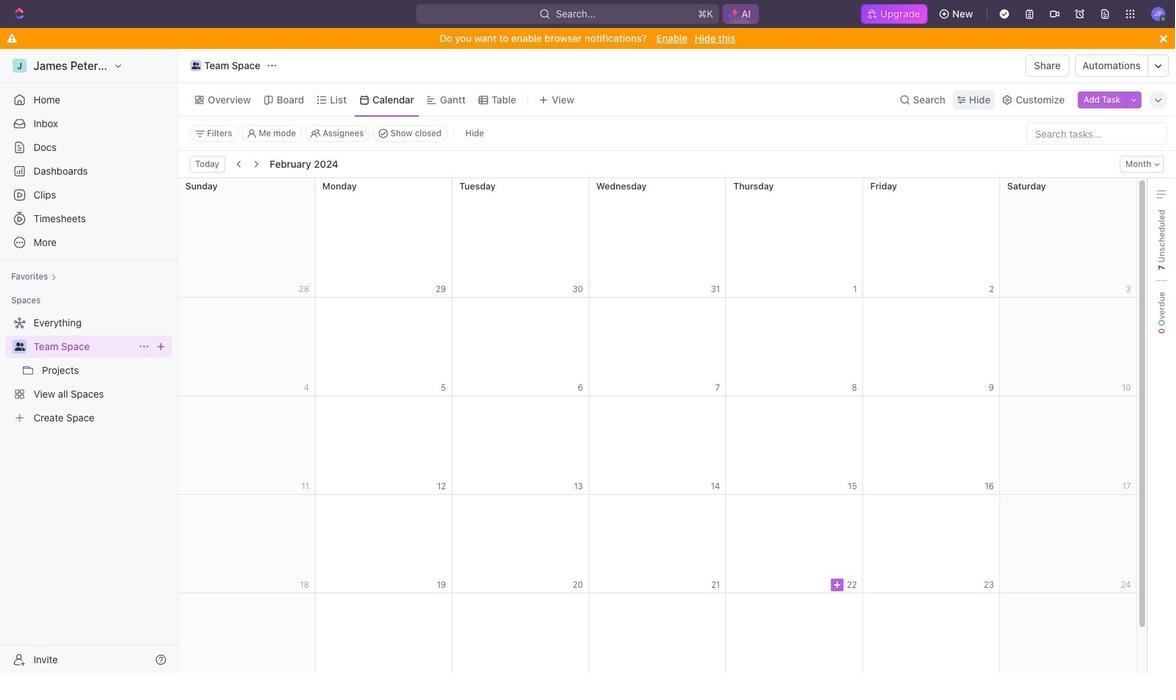 Task type: describe. For each thing, give the bounding box(es) containing it.
james peterson's workspace, , element
[[13, 59, 27, 73]]

1 row from the top
[[178, 178, 1137, 298]]

Search tasks... text field
[[1027, 123, 1167, 144]]

2 row from the top
[[178, 298, 1137, 397]]

dropdown menu image
[[834, 582, 841, 589]]



Task type: vqa. For each thing, say whether or not it's contained in the screenshot.
the Task Name text box at the top of page
no



Task type: locate. For each thing, give the bounding box(es) containing it.
tree
[[6, 312, 172, 429]]

sidebar navigation
[[0, 49, 181, 674]]

user group image
[[191, 62, 200, 69]]

tree inside 'sidebar' navigation
[[6, 312, 172, 429]]

3 row from the top
[[178, 397, 1137, 495]]

row
[[178, 178, 1137, 298], [178, 298, 1137, 397], [178, 397, 1137, 495], [178, 495, 1137, 594], [178, 594, 1137, 674]]

4 row from the top
[[178, 495, 1137, 594]]

5 row from the top
[[178, 594, 1137, 674]]

grid
[[178, 178, 1137, 674]]

user group image
[[14, 343, 25, 351]]



